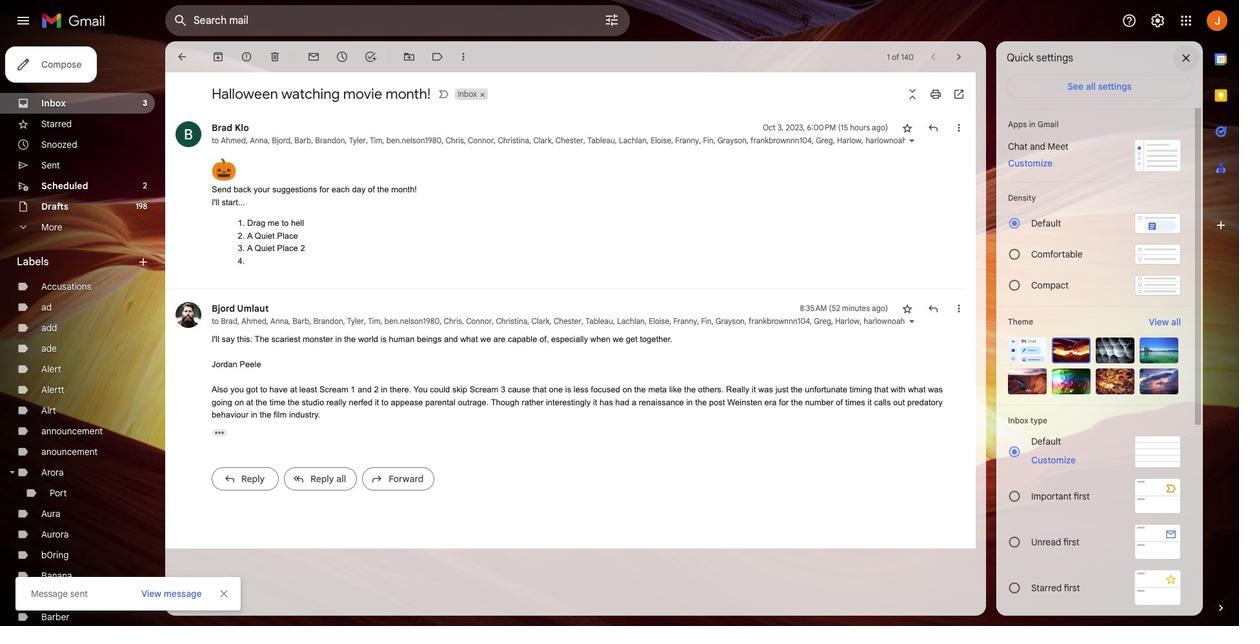 Task type: describe. For each thing, give the bounding box(es) containing it.
customize button for chat and meet
[[1000, 156, 1061, 171]]

and inside chat and meet customize
[[1030, 141, 1046, 152]]

has
[[600, 397, 613, 407]]

0 vertical spatial month!
[[386, 85, 431, 103]]

ad link
[[41, 301, 52, 313]]

harlownoah1 for brad klo
[[866, 136, 910, 145]]

the right "time"
[[288, 397, 299, 407]]

in left there.
[[381, 385, 388, 394]]

2 we from the left
[[613, 334, 624, 344]]

alert link
[[41, 363, 61, 375]]

labels heading
[[17, 256, 137, 268]]

i'll say this: the scariest monster in the world is human beings and what we are capable of, especially when we get together.
[[212, 334, 673, 344]]

view for view all
[[1149, 316, 1169, 328]]

with
[[891, 385, 906, 394]]

the down others.
[[695, 397, 707, 407]]

to left the have
[[260, 385, 267, 394]]

time
[[270, 397, 285, 407]]

hell
[[291, 218, 304, 228]]

there.
[[390, 385, 411, 394]]

to down brad klo
[[212, 136, 219, 145]]

you
[[413, 385, 428, 394]]

of,
[[540, 334, 549, 344]]

send
[[212, 185, 231, 194]]

0 vertical spatial brad
[[212, 122, 233, 134]]

accusations link
[[41, 281, 91, 292]]

alert containing message sent
[[15, 30, 1219, 611]]

customize inside button
[[1031, 454, 1076, 466]]

bandana link
[[41, 591, 78, 602]]

clark for brad klo
[[533, 136, 552, 145]]

1 vertical spatial and
[[444, 334, 458, 344]]

in right apps
[[1029, 119, 1036, 129]]

eloise for umlaut
[[649, 316, 669, 326]]

tim for umlaut
[[368, 316, 381, 326]]

main menu image
[[15, 13, 31, 28]]

it left calls
[[868, 397, 872, 407]]

1 vertical spatial at
[[246, 397, 253, 407]]

ad
[[41, 301, 52, 313]]

month! inside send back your suggestions for each day of the month! i'll start... drag me to hell a quiet place a quiet place 2
[[391, 185, 417, 194]]

tim for klo
[[370, 136, 382, 145]]

tableau for brad klo
[[587, 136, 615, 145]]

hours
[[850, 123, 870, 132]]

banana
[[41, 570, 72, 582]]

less
[[574, 385, 589, 394]]

port link
[[50, 487, 67, 499]]

connor for brad klo
[[468, 136, 494, 145]]

me
[[268, 218, 279, 228]]

have
[[270, 385, 288, 394]]

get
[[626, 334, 638, 344]]

0 vertical spatial is
[[381, 334, 387, 344]]

1 vertical spatial on
[[235, 397, 244, 407]]

🎃 image
[[212, 157, 236, 182]]

out
[[893, 397, 905, 407]]

connor for bjord umlaut
[[466, 316, 492, 326]]

labels navigation
[[0, 41, 165, 626]]

alert
[[41, 363, 61, 375]]

inbox type
[[1008, 416, 1047, 425]]

lachlan for klo
[[619, 136, 647, 145]]

inbox for inbox link
[[41, 97, 66, 109]]

0 horizontal spatial what
[[460, 334, 478, 344]]

like
[[669, 385, 682, 394]]

your
[[254, 185, 270, 194]]

skip
[[452, 385, 467, 394]]

lachlan for umlaut
[[617, 316, 645, 326]]

minutes
[[842, 303, 870, 313]]

gmail
[[1038, 119, 1059, 129]]

harlow for brad klo
[[837, 136, 862, 145]]

studio
[[302, 397, 324, 407]]

the inside send back your suggestions for each day of the month! i'll start... drag me to hell a quiet place a quiet place 2
[[377, 185, 389, 194]]

to down "bjord umlaut"
[[212, 316, 219, 326]]

cause
[[508, 385, 530, 394]]

2 inside also you got to have at least scream 1 and 2 in there. you could skip scream 3 cause that one is less focused on the meta like the others. really it was just the unfortunate timing that with what was going on at the time the studio really nerfed it to appease parental outrage. though rather interestingly it has had a renaissance in the post weinsten era for the number of times it calls out predatory behaviour in the film industry.
[[374, 385, 379, 394]]

more button
[[0, 217, 155, 238]]

quick settings
[[1007, 52, 1073, 65]]

had
[[615, 397, 629, 407]]

oct 3, 2023, 6:00 pm (15 hours ago)
[[763, 123, 888, 132]]

human
[[389, 334, 415, 344]]

halloween
[[212, 85, 278, 103]]

0 horizontal spatial anna
[[250, 136, 268, 145]]

first for important first
[[1074, 490, 1090, 502]]

suggestions
[[272, 185, 317, 194]]

predatory
[[907, 397, 943, 407]]

see
[[1068, 81, 1084, 92]]

(15
[[838, 123, 848, 132]]

all for see
[[1086, 81, 1096, 92]]

chris for klo
[[446, 136, 464, 145]]

view for view message
[[141, 588, 161, 600]]

quick settings element
[[1007, 52, 1073, 75]]

bandana
[[41, 591, 78, 602]]

harlownoah1 for bjord umlaut
[[864, 316, 908, 326]]

alrt link
[[41, 405, 56, 416]]

aura
[[41, 508, 60, 520]]

snooze image
[[336, 50, 349, 63]]

the right like
[[684, 385, 696, 394]]

2 scream from the left
[[470, 385, 499, 394]]

3 inside also you got to have at least scream 1 and 2 in there. you could skip scream 3 cause that one is less focused on the meta like the others. really it was just the unfortunate timing that with what was going on at the time the studio really nerfed it to appease parental outrage. though rather interestingly it has had a renaissance in the post weinsten era for the number of times it calls out predatory behaviour in the film industry.
[[501, 385, 506, 394]]

2 a from the top
[[247, 243, 252, 253]]

chris for umlaut
[[444, 316, 462, 326]]

inbox button
[[455, 88, 478, 100]]

search mail image
[[169, 9, 192, 32]]

apps in gmail
[[1008, 119, 1059, 129]]

reply link
[[212, 467, 279, 490]]

view all
[[1149, 316, 1181, 328]]

oct 3, 2023, 6:00 pm (15 hours ago) cell
[[763, 121, 888, 134]]

christina for brad klo
[[498, 136, 529, 145]]

view all button
[[1141, 314, 1189, 330]]

tyler for bjord umlaut
[[347, 316, 364, 326]]

behaviour
[[212, 410, 249, 420]]

really
[[726, 385, 749, 394]]

starred first
[[1031, 582, 1080, 593]]

inbox for the inbox button
[[458, 89, 477, 99]]

more
[[41, 221, 62, 233]]

brandon for bjord umlaut
[[313, 316, 343, 326]]

comfortable
[[1031, 248, 1083, 260]]

1 horizontal spatial 1
[[887, 52, 890, 62]]

Not starred checkbox
[[901, 121, 914, 134]]

film
[[274, 410, 287, 420]]

send back your suggestions for each day of the month! i'll start... drag me to hell a quiet place a quiet place 2
[[212, 185, 417, 253]]

see all settings button
[[1007, 75, 1193, 98]]

the left film
[[260, 410, 271, 420]]

1 scream from the left
[[319, 385, 348, 394]]

2 inside send back your suggestions for each day of the month! i'll start... drag me to hell a quiet place a quiet place 2
[[300, 243, 305, 253]]

message
[[31, 588, 68, 600]]

not starred image for bjord umlaut
[[901, 302, 914, 315]]

2 was from the left
[[928, 385, 943, 394]]

gmail image
[[41, 8, 112, 34]]

weinsten
[[727, 397, 762, 407]]

world
[[358, 334, 378, 344]]

customize button for default
[[1024, 452, 1084, 468]]

franny for brad klo
[[675, 136, 699, 145]]

in right monster at the bottom of page
[[335, 334, 342, 344]]

of inside also you got to have at least scream 1 and 2 in there. you could skip scream 3 cause that one is less focused on the meta like the others. really it was just the unfortunate timing that with what was going on at the time the studio really nerfed it to appease parental outrage. though rather interestingly it has had a renaissance in the post weinsten era for the number of times it calls out predatory behaviour in the film industry.
[[836, 397, 843, 407]]

and inside also you got to have at least scream 1 and 2 in there. you could skip scream 3 cause that one is less focused on the meta like the others. really it was just the unfortunate timing that with what was going on at the time the studio really nerfed it to appease parental outrage. though rather interestingly it has had a renaissance in the post weinsten era for the number of times it calls out predatory behaviour in the film industry.
[[358, 385, 372, 394]]

christina for bjord umlaut
[[496, 316, 528, 326]]

the left "time"
[[256, 397, 267, 407]]

others.
[[698, 385, 724, 394]]

inbox link
[[41, 97, 66, 109]]

start...
[[222, 197, 245, 207]]

display density element
[[1008, 193, 1181, 203]]

first for unread first
[[1063, 536, 1080, 548]]

advanced search options image
[[599, 7, 625, 33]]

jordan
[[212, 359, 237, 369]]

unfortunate
[[805, 385, 847, 394]]

though
[[491, 397, 519, 407]]

aura link
[[41, 508, 60, 520]]

not starred image for brad klo
[[901, 121, 914, 134]]

are
[[493, 334, 506, 344]]

1 place from the top
[[277, 231, 298, 240]]

2 place from the top
[[277, 243, 298, 253]]

support image
[[1122, 13, 1137, 28]]

chat
[[1008, 141, 1028, 152]]

what inside also you got to have at least scream 1 and 2 in there. you could skip scream 3 cause that one is less focused on the meta like the others. really it was just the unfortunate timing that with what was going on at the time the studio really nerfed it to appease parental outrage. though rather interestingly it has had a renaissance in the post weinsten era for the number of times it calls out predatory behaviour in the film industry.
[[908, 385, 926, 394]]

ade
[[41, 343, 57, 354]]

unread
[[1031, 536, 1061, 548]]

move to image
[[403, 50, 416, 63]]

to brad , ahmed , anna , barb , brandon , tyler , tim , ben.nelson1980 , chris , connor , christina , clark , chester , tableau , lachlan , eloise , franny , fin , grayson , frankbrownnn104 , greg , harlow , harlownoah1 ,
[[212, 316, 912, 326]]

the left world
[[344, 334, 356, 344]]

alrt
[[41, 405, 56, 416]]

aurora
[[41, 529, 69, 540]]

ade link
[[41, 343, 57, 354]]

barber
[[41, 611, 69, 623]]

alertt link
[[41, 384, 64, 396]]

parental
[[425, 397, 456, 407]]

renaissance in
[[639, 397, 693, 407]]

0 vertical spatial ahmed
[[221, 136, 246, 145]]

tyler for brad klo
[[349, 136, 366, 145]]

alertt
[[41, 384, 64, 396]]

report spam image
[[240, 50, 253, 63]]

see all settings
[[1068, 81, 1132, 92]]

industry.
[[289, 410, 320, 420]]

outrage.
[[458, 397, 489, 407]]

show trimmed content image
[[212, 429, 227, 436]]

beings
[[417, 334, 442, 344]]

quick
[[1007, 52, 1034, 65]]

oct
[[763, 123, 776, 132]]

3 inside 'labels' navigation
[[143, 98, 147, 108]]

frankbrownnn104 for brad klo
[[751, 136, 812, 145]]

you got
[[230, 385, 258, 394]]



Task type: locate. For each thing, give the bounding box(es) containing it.
tim down movie
[[370, 136, 382, 145]]

0 vertical spatial on
[[623, 385, 632, 394]]

0 vertical spatial customize button
[[1000, 156, 1061, 171]]

0 vertical spatial quiet
[[255, 231, 275, 240]]

1 horizontal spatial settings
[[1098, 81, 1132, 92]]

(52
[[829, 303, 840, 313]]

0 vertical spatial harlownoah1
[[866, 136, 910, 145]]

1 horizontal spatial inbox
[[458, 89, 477, 99]]

tim up world
[[368, 316, 381, 326]]

1 not starred image from the top
[[901, 121, 914, 134]]

sent
[[41, 159, 60, 171]]

140
[[901, 52, 914, 62]]

1 vertical spatial greg
[[814, 316, 831, 326]]

of left the 140
[[892, 52, 899, 62]]

1 vertical spatial default
[[1031, 436, 1061, 447]]

1 horizontal spatial all
[[1171, 316, 1181, 328]]

2 horizontal spatial 2
[[374, 385, 379, 394]]

tab list
[[1203, 41, 1239, 580]]

barb for bjord umlaut
[[293, 316, 309, 326]]

greg for klo
[[816, 136, 833, 145]]

month! down "move to" icon
[[386, 85, 431, 103]]

month! right day on the top left of page
[[391, 185, 417, 194]]

list
[[165, 108, 1239, 502]]

1 vertical spatial barb
[[293, 316, 309, 326]]

connor up i'll say this: the scariest monster in the world is human beings and what we are capable of, especially when we get together.
[[466, 316, 492, 326]]

default up the comfortable
[[1031, 218, 1061, 229]]

greg for umlaut
[[814, 316, 831, 326]]

0 horizontal spatial on
[[235, 397, 244, 407]]

add to tasks image
[[364, 50, 377, 63]]

default down type
[[1031, 436, 1061, 447]]

1 vertical spatial chester
[[554, 316, 582, 326]]

scream up really
[[319, 385, 348, 394]]

settings right "see" in the top of the page
[[1098, 81, 1132, 92]]

klo
[[235, 122, 249, 134]]

list containing brad klo
[[165, 108, 1239, 502]]

customize down chat
[[1008, 157, 1053, 169]]

0 vertical spatial harlow
[[837, 136, 862, 145]]

view message
[[141, 588, 202, 600]]

mark as unread image
[[307, 50, 320, 63]]

chris
[[446, 136, 464, 145], [444, 316, 462, 326]]

harlownoah1 down not starred checkbox
[[866, 136, 910, 145]]

1 vertical spatial month!
[[391, 185, 417, 194]]

bjord up suggestions
[[272, 136, 290, 145]]

bjord left umlaut
[[212, 303, 235, 314]]

at left least
[[290, 385, 297, 394]]

post
[[709, 397, 725, 407]]

1 vertical spatial quiet
[[255, 243, 275, 253]]

2 down 'hell'
[[300, 243, 305, 253]]

just
[[776, 385, 789, 394]]

starred inside 'labels' navigation
[[41, 118, 72, 130]]

that up calls
[[874, 385, 888, 394]]

also
[[212, 385, 228, 394]]

starred for the starred link
[[41, 118, 72, 130]]

ahmed
[[221, 136, 246, 145], [241, 316, 266, 326]]

labels image
[[431, 50, 444, 63]]

grayson for bjord umlaut
[[716, 316, 745, 326]]

chester
[[556, 136, 583, 145], [554, 316, 582, 326]]

0 vertical spatial first
[[1074, 490, 1090, 502]]

0 vertical spatial at
[[290, 385, 297, 394]]

1 i'll from the top
[[212, 197, 219, 207]]

eloise for klo
[[651, 136, 671, 145]]

is inside also you got to have at least scream 1 and 2 in there. you could skip scream 3 cause that one is less focused on the meta like the others. really it was just the unfortunate timing that with what was going on at the time the studio really nerfed it to appease parental outrage. though rather interestingly it has had a renaissance in the post weinsten era for the number of times it calls out predatory behaviour in the film industry.
[[565, 385, 571, 394]]

ago) inside cell
[[872, 303, 888, 313]]

lachlan
[[619, 136, 647, 145], [617, 316, 645, 326]]

1 horizontal spatial was
[[928, 385, 943, 394]]

on up had
[[623, 385, 632, 394]]

port
[[50, 487, 67, 499]]

0 horizontal spatial bjord
[[212, 303, 235, 314]]

theme element
[[1008, 316, 1033, 329]]

on down "you got"
[[235, 397, 244, 407]]

,
[[246, 136, 248, 145], [268, 136, 270, 145], [290, 136, 292, 145], [311, 136, 313, 145], [345, 136, 347, 145], [366, 136, 368, 145], [382, 136, 384, 145], [442, 136, 444, 145], [464, 136, 466, 145], [494, 136, 496, 145], [529, 136, 531, 145], [552, 136, 554, 145], [583, 136, 585, 145], [615, 136, 617, 145], [647, 136, 649, 145], [671, 136, 673, 145], [699, 136, 701, 145], [714, 136, 716, 145], [747, 136, 749, 145], [812, 136, 814, 145], [833, 136, 835, 145], [862, 136, 864, 145], [910, 136, 912, 145], [986, 136, 990, 145], [1019, 136, 1023, 145], [1041, 136, 1045, 145], [1079, 136, 1083, 145], [1094, 136, 1098, 145], [1114, 136, 1118, 145], [1141, 136, 1145, 145], [1167, 136, 1171, 145], [1190, 136, 1194, 145], [1234, 136, 1238, 145], [237, 316, 239, 326], [266, 316, 268, 326], [289, 316, 291, 326], [309, 316, 311, 326], [343, 316, 345, 326], [364, 316, 366, 326], [381, 316, 383, 326], [440, 316, 442, 326], [462, 316, 464, 326], [492, 316, 494, 326], [528, 316, 530, 326], [550, 316, 552, 326], [582, 316, 584, 326], [613, 316, 615, 326], [645, 316, 647, 326], [669, 316, 671, 326], [697, 316, 699, 326], [712, 316, 714, 326], [745, 316, 747, 326], [810, 316, 812, 326], [831, 316, 833, 326], [860, 316, 862, 326], [908, 316, 910, 326], [984, 316, 988, 326], [1017, 316, 1021, 326], [1040, 316, 1044, 326], [1077, 316, 1081, 326], [1092, 316, 1096, 326], [1112, 316, 1116, 326], [1139, 316, 1143, 326], [1165, 316, 1169, 326], [1188, 316, 1192, 326], [1232, 316, 1236, 326]]

chester for bjord umlaut
[[554, 316, 582, 326]]

1
[[887, 52, 890, 62], [351, 385, 355, 394]]

the up a
[[634, 385, 646, 394]]

important first
[[1031, 490, 1090, 502]]

it
[[752, 385, 756, 394], [375, 397, 379, 407], [593, 397, 597, 407], [868, 397, 872, 407]]

it up weinsten
[[752, 385, 756, 394]]

grayson for brad klo
[[718, 136, 747, 145]]

chris up i'll say this: the scariest monster in the world is human beings and what we are capable of, especially when we get together.
[[444, 316, 462, 326]]

at down "you got"
[[246, 397, 253, 407]]

it right nerfed at left
[[375, 397, 379, 407]]

1 vertical spatial 3
[[501, 385, 506, 394]]

all
[[1086, 81, 1096, 92], [1171, 316, 1181, 328]]

1 horizontal spatial scream
[[470, 385, 499, 394]]

1 horizontal spatial view
[[1149, 316, 1169, 328]]

ago) right hours
[[872, 123, 888, 132]]

fin for brad klo
[[703, 136, 714, 145]]

drag
[[247, 218, 265, 228]]

anouncement
[[41, 446, 98, 458]]

when
[[590, 334, 610, 344]]

ago) right minutes
[[872, 303, 888, 313]]

0 horizontal spatial settings
[[1036, 52, 1073, 65]]

brandon for brad klo
[[315, 136, 345, 145]]

0 horizontal spatial all
[[1086, 81, 1096, 92]]

greg down 8:35 am
[[814, 316, 831, 326]]

together.
[[640, 334, 673, 344]]

0 horizontal spatial and
[[358, 385, 372, 394]]

0 vertical spatial eloise
[[651, 136, 671, 145]]

0 vertical spatial frankbrownnn104
[[751, 136, 812, 145]]

chat and meet customize
[[1008, 141, 1069, 169]]

scheduled link
[[41, 180, 88, 192]]

barb
[[294, 136, 311, 145], [293, 316, 309, 326]]

settings inside button
[[1098, 81, 1132, 92]]

1 vertical spatial ahmed
[[241, 316, 266, 326]]

1 vertical spatial harlownoah1
[[864, 316, 908, 326]]

and
[[1030, 141, 1046, 152], [444, 334, 458, 344], [358, 385, 372, 394]]

2 up the 198 at left
[[143, 181, 147, 190]]

the left "number"
[[791, 397, 803, 407]]

1 vertical spatial tim
[[368, 316, 381, 326]]

settings right quick
[[1036, 52, 1073, 65]]

customize
[[1008, 157, 1053, 169], [1031, 454, 1076, 466]]

frankbrownnn104 down the 3,
[[751, 136, 812, 145]]

1 vertical spatial fin
[[701, 316, 712, 326]]

i'll left the say
[[212, 334, 219, 344]]

delete image
[[268, 50, 281, 63]]

inbox for inbox type
[[1008, 416, 1029, 425]]

Search mail text field
[[194, 14, 568, 27]]

1 vertical spatial all
[[1171, 316, 1181, 328]]

one
[[549, 385, 563, 394]]

drafts link
[[41, 201, 68, 212]]

of left times
[[836, 397, 843, 407]]

to
[[212, 136, 219, 145], [282, 218, 289, 228], [212, 316, 219, 326], [260, 385, 267, 394], [381, 397, 388, 407]]

anna
[[250, 136, 268, 145], [270, 316, 289, 326]]

message
[[164, 588, 202, 600]]

show details image
[[908, 137, 916, 145]]

2 default from the top
[[1031, 436, 1061, 447]]

0 horizontal spatial for
[[319, 185, 329, 194]]

0 vertical spatial tyler
[[349, 136, 366, 145]]

1 up nerfed at left
[[351, 385, 355, 394]]

view inside button
[[1149, 316, 1169, 328]]

0 horizontal spatial of
[[368, 185, 375, 194]]

0 vertical spatial fin
[[703, 136, 714, 145]]

was up "predatory"
[[928, 385, 943, 394]]

brandon up monster at the bottom of page
[[313, 316, 343, 326]]

inbox down more icon
[[458, 89, 477, 99]]

1 inside also you got to have at least scream 1 and 2 in there. you could skip scream 3 cause that one is less focused on the meta like the others. really it was just the unfortunate timing that with what was going on at the time the studio really nerfed it to appease parental outrage. though rather interestingly it has had a renaissance in the post weinsten era for the number of times it calls out predatory behaviour in the film industry.
[[351, 385, 355, 394]]

3
[[143, 98, 147, 108], [501, 385, 506, 394]]

view message link
[[136, 582, 207, 605]]

not starred image
[[901, 121, 914, 134], [901, 302, 914, 315]]

0 vertical spatial a
[[247, 231, 252, 240]]

inbox inside the inbox button
[[458, 89, 477, 99]]

franny for bjord umlaut
[[673, 316, 697, 326]]

0 horizontal spatial that
[[533, 385, 547, 394]]

not starred image up show details icon
[[901, 302, 914, 315]]

anna up scariest at the left of page
[[270, 316, 289, 326]]

customize button up important
[[1024, 452, 1084, 468]]

1 a from the top
[[247, 231, 252, 240]]

what left are
[[460, 334, 478, 344]]

first for starred first
[[1064, 582, 1080, 593]]

of inside send back your suggestions for each day of the month! i'll start... drag me to hell a quiet place a quiet place 2
[[368, 185, 375, 194]]

1 horizontal spatial that
[[874, 385, 888, 394]]

1 vertical spatial bjord
[[212, 303, 235, 314]]

2 i'll from the top
[[212, 334, 219, 344]]

chris down the inbox button
[[446, 136, 464, 145]]

chester for brad klo
[[556, 136, 583, 145]]

aurora link
[[41, 529, 69, 540]]

starred up snoozed
[[41, 118, 72, 130]]

0 vertical spatial ago)
[[872, 123, 888, 132]]

for inside send back your suggestions for each day of the month! i'll start... drag me to hell a quiet place a quiet place 2
[[319, 185, 329, 194]]

customize up important
[[1031, 454, 1076, 466]]

0 vertical spatial i'll
[[212, 197, 219, 207]]

0 vertical spatial starred
[[41, 118, 72, 130]]

0 vertical spatial and
[[1030, 141, 1046, 152]]

message sent
[[31, 588, 88, 600]]

first down unread first
[[1064, 582, 1080, 593]]

fin
[[703, 136, 714, 145], [701, 316, 712, 326]]

density
[[1008, 193, 1036, 203]]

2 vertical spatial first
[[1064, 582, 1080, 593]]

1 horizontal spatial on
[[623, 385, 632, 394]]

2 horizontal spatial of
[[892, 52, 899, 62]]

in right behaviour at the left of page
[[251, 410, 257, 420]]

2 horizontal spatial and
[[1030, 141, 1046, 152]]

1 vertical spatial brad
[[221, 316, 237, 326]]

2 ago) from the top
[[872, 303, 888, 313]]

was up era at the bottom of the page
[[758, 385, 773, 394]]

least
[[299, 385, 317, 394]]

to right me
[[282, 218, 289, 228]]

1 was from the left
[[758, 385, 773, 394]]

frankbrownnn104 down 8:35 am
[[749, 316, 810, 326]]

also you got to have at least scream 1 and 2 in there. you could skip scream 3 cause that one is less focused on the meta like the others. really it was just the unfortunate timing that with what was going on at the time the studio really nerfed it to appease parental outrage. though rather interestingly it has had a renaissance in the post weinsten era for the number of times it calls out predatory behaviour in the film industry.
[[212, 385, 943, 420]]

scream up outrage.
[[470, 385, 499, 394]]

2 inside 'labels' navigation
[[143, 181, 147, 190]]

inbox up the starred link
[[41, 97, 66, 109]]

0 vertical spatial clark
[[533, 136, 552, 145]]

frankbrownnn104 for bjord umlaut
[[749, 316, 810, 326]]

1 vertical spatial starred
[[1031, 582, 1062, 593]]

0 vertical spatial for
[[319, 185, 329, 194]]

the right just
[[791, 385, 803, 394]]

customize inside chat and meet customize
[[1008, 157, 1053, 169]]

1 vertical spatial christina
[[496, 316, 528, 326]]

ago) inside cell
[[872, 123, 888, 132]]

inbox left type
[[1008, 416, 1029, 425]]

back to inbox image
[[176, 50, 188, 63]]

is right one
[[565, 385, 571, 394]]

add
[[41, 322, 57, 334]]

harlownoah1 down not starred option
[[864, 316, 908, 326]]

0 vertical spatial chester
[[556, 136, 583, 145]]

1 vertical spatial 2
[[300, 243, 305, 253]]

1 vertical spatial lachlan
[[617, 316, 645, 326]]

0 horizontal spatial view
[[141, 588, 161, 600]]

1 horizontal spatial 3
[[501, 385, 506, 394]]

and right chat
[[1030, 141, 1046, 152]]

fin for bjord umlaut
[[701, 316, 712, 326]]

first right important
[[1074, 490, 1090, 502]]

1 horizontal spatial anna
[[270, 316, 289, 326]]

for inside also you got to have at least scream 1 and 2 in there. you could skip scream 3 cause that one is less focused on the meta like the others. really it was just the unfortunate timing that with what was going on at the time the studio really nerfed it to appease parental outrage. though rather interestingly it has had a renaissance in the post weinsten era for the number of times it calls out predatory behaviour in the film industry.
[[779, 397, 789, 407]]

back
[[234, 185, 251, 194]]

1 we from the left
[[480, 334, 491, 344]]

type
[[1031, 416, 1047, 425]]

8:35 am (52 minutes ago) cell
[[800, 302, 888, 315]]

tyler down movie
[[349, 136, 366, 145]]

1 ago) from the top
[[872, 123, 888, 132]]

0 horizontal spatial 2
[[143, 181, 147, 190]]

2 vertical spatial and
[[358, 385, 372, 394]]

for down just
[[779, 397, 789, 407]]

2
[[143, 181, 147, 190], [300, 243, 305, 253], [374, 385, 379, 394]]

show details image
[[908, 318, 916, 325]]

on
[[623, 385, 632, 394], [235, 397, 244, 407]]

archive image
[[212, 50, 225, 63]]

umlaut
[[237, 303, 269, 314]]

anna down halloween
[[250, 136, 268, 145]]

starred for starred first
[[1031, 582, 1062, 593]]

first right unread
[[1063, 536, 1080, 548]]

1 horizontal spatial what
[[908, 385, 926, 394]]

harlow for bjord umlaut
[[835, 316, 860, 326]]

inbox type element
[[1008, 416, 1181, 425]]

1 horizontal spatial bjord
[[272, 136, 290, 145]]

ben.nelson1980 for umlaut
[[385, 316, 440, 326]]

1 vertical spatial grayson
[[716, 316, 745, 326]]

for left the each
[[319, 185, 329, 194]]

0 vertical spatial 3
[[143, 98, 147, 108]]

it left has
[[593, 397, 597, 407]]

going
[[212, 397, 232, 407]]

clark for bjord umlaut
[[531, 316, 550, 326]]

alert
[[15, 30, 1219, 611]]

a
[[247, 231, 252, 240], [247, 243, 252, 253]]

barb down watching at the left of the page
[[294, 136, 311, 145]]

2 that from the left
[[874, 385, 888, 394]]

what
[[460, 334, 478, 344], [908, 385, 926, 394]]

we left are
[[480, 334, 491, 344]]

greg down oct 3, 2023, 6:00 pm (15 hours ago) cell
[[816, 136, 833, 145]]

announcement
[[41, 425, 103, 437]]

starred
[[41, 118, 72, 130], [1031, 582, 1062, 593]]

unread first
[[1031, 536, 1080, 548]]

at
[[290, 385, 297, 394], [246, 397, 253, 407]]

view inside 'link'
[[141, 588, 161, 600]]

0 vertical spatial settings
[[1036, 52, 1073, 65]]

0 vertical spatial bjord
[[272, 136, 290, 145]]

starred link
[[41, 118, 72, 130]]

2 vertical spatial 2
[[374, 385, 379, 394]]

interestingly
[[546, 397, 591, 407]]

None search field
[[165, 5, 630, 36]]

not starred image up show details image
[[901, 121, 914, 134]]

brad down "bjord umlaut"
[[221, 316, 237, 326]]

settings image
[[1150, 13, 1166, 28]]

1 vertical spatial clark
[[531, 316, 550, 326]]

1 vertical spatial what
[[908, 385, 926, 394]]

i'll down send
[[212, 197, 219, 207]]

meta
[[648, 385, 667, 394]]

0 vertical spatial anna
[[250, 136, 268, 145]]

customize button down chat
[[1000, 156, 1061, 171]]

starred down unread
[[1031, 582, 1062, 593]]

tyler up world
[[347, 316, 364, 326]]

settings
[[1036, 52, 1073, 65], [1098, 81, 1132, 92]]

1 vertical spatial view
[[141, 588, 161, 600]]

0 vertical spatial franny
[[675, 136, 699, 145]]

day
[[352, 185, 366, 194]]

arora link
[[41, 467, 64, 478]]

0 vertical spatial brandon
[[315, 136, 345, 145]]

older image
[[953, 50, 966, 63]]

1 quiet from the top
[[255, 231, 275, 240]]

0 vertical spatial customize
[[1008, 157, 1053, 169]]

1 left the 140
[[887, 52, 890, 62]]

0 vertical spatial connor
[[468, 136, 494, 145]]

to ahmed , anna , bjord , barb , brandon , tyler , tim , ben.nelson1980 , chris , connor , christina , clark , chester , tableau , lachlan , eloise , franny , fin , grayson , frankbrownnn104 , greg , harlow , harlownoah1 ,
[[212, 136, 914, 145]]

is right world
[[381, 334, 387, 344]]

1 vertical spatial harlow
[[835, 316, 860, 326]]

0 vertical spatial not starred image
[[901, 121, 914, 134]]

brad klo
[[212, 122, 249, 134]]

grayson
[[718, 136, 747, 145], [716, 316, 745, 326]]

banana link
[[41, 570, 72, 582]]

scheduled
[[41, 180, 88, 192]]

i'll inside send back your suggestions for each day of the month! i'll start... drag me to hell a quiet place a quiet place 2
[[212, 197, 219, 207]]

1 vertical spatial tableau
[[586, 316, 613, 326]]

barb for brad klo
[[294, 136, 311, 145]]

times
[[845, 397, 865, 407]]

era
[[765, 397, 777, 407]]

we
[[480, 334, 491, 344], [613, 334, 624, 344]]

focused
[[591, 385, 620, 394]]

tableau for bjord umlaut
[[586, 316, 613, 326]]

2 not starred image from the top
[[901, 302, 914, 315]]

2 quiet from the top
[[255, 243, 275, 253]]

the right day on the top left of page
[[377, 185, 389, 194]]

all for view
[[1171, 316, 1181, 328]]

1 vertical spatial a
[[247, 243, 252, 253]]

more image
[[457, 50, 470, 63]]

0 vertical spatial lachlan
[[619, 136, 647, 145]]

2 horizontal spatial inbox
[[1008, 416, 1029, 425]]

theme
[[1008, 317, 1033, 327]]

that up "rather"
[[533, 385, 547, 394]]

christina
[[498, 136, 529, 145], [496, 316, 528, 326]]

0 vertical spatial default
[[1031, 218, 1061, 229]]

tyler
[[349, 136, 366, 145], [347, 316, 364, 326]]

barb up scariest at the left of page
[[293, 316, 309, 326]]

0 vertical spatial chris
[[446, 136, 464, 145]]

and right beings
[[444, 334, 458, 344]]

ahmed down brad klo
[[221, 136, 246, 145]]

1 vertical spatial eloise
[[649, 316, 669, 326]]

harlow down 8:35 am (52 minutes ago) cell
[[835, 316, 860, 326]]

0 horizontal spatial we
[[480, 334, 491, 344]]

movie
[[343, 85, 382, 103]]

0 horizontal spatial was
[[758, 385, 773, 394]]

important
[[1031, 490, 1072, 502]]

inbox inside 'labels' navigation
[[41, 97, 66, 109]]

1 vertical spatial for
[[779, 397, 789, 407]]

number
[[805, 397, 834, 407]]

1 vertical spatial is
[[565, 385, 571, 394]]

to inside send back your suggestions for each day of the month! i'll start... drag me to hell a quiet place a quiet place 2
[[282, 218, 289, 228]]

ben.nelson1980 for klo
[[386, 136, 442, 145]]

of right day on the top left of page
[[368, 185, 375, 194]]

ahmed down umlaut
[[241, 316, 266, 326]]

1 that from the left
[[533, 385, 547, 394]]

0 vertical spatial of
[[892, 52, 899, 62]]

1 vertical spatial customize button
[[1024, 452, 1084, 468]]

brandon down halloween watching movie month!
[[315, 136, 345, 145]]

0 vertical spatial place
[[277, 231, 298, 240]]

0 vertical spatial tim
[[370, 136, 382, 145]]

view
[[1149, 316, 1169, 328], [141, 588, 161, 600]]

1 default from the top
[[1031, 218, 1061, 229]]

harlow down (15
[[837, 136, 862, 145]]

0 horizontal spatial at
[[246, 397, 253, 407]]

jordan peele
[[212, 359, 261, 369]]

brad left klo
[[212, 122, 233, 134]]

0 horizontal spatial starred
[[41, 118, 72, 130]]

connor down the inbox button
[[468, 136, 494, 145]]

sent
[[70, 588, 88, 600]]

Not starred checkbox
[[901, 302, 914, 315]]

we left get
[[613, 334, 624, 344]]

to left appease at the bottom
[[381, 397, 388, 407]]

calls
[[874, 397, 891, 407]]



Task type: vqa. For each thing, say whether or not it's contained in the screenshot.
Sep 27's Offers
no



